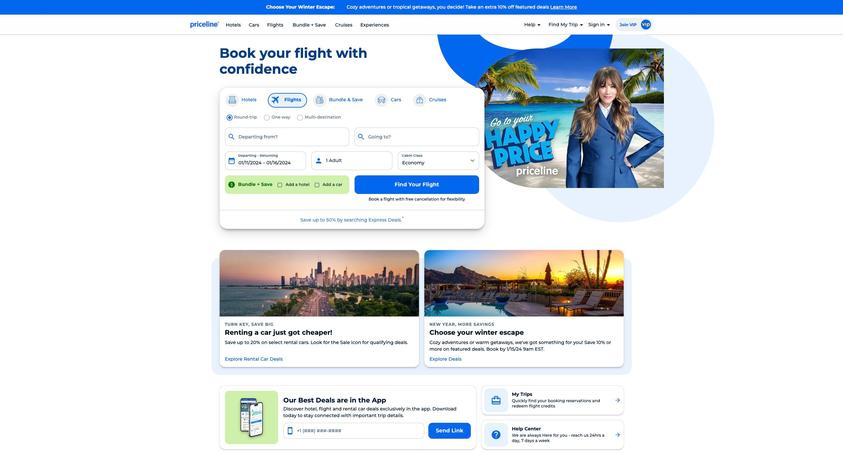 Task type: vqa. For each thing, say whether or not it's contained in the screenshot.
leftmost field
yes



Task type: locate. For each thing, give the bounding box(es) containing it.
flight-search-form element
[[222, 113, 482, 205]]

traveler selection text field
[[312, 151, 393, 170]]

Going to? field
[[355, 128, 479, 146]]

0 horizontal spatial none field
[[225, 128, 349, 146]]

types of travel tab list
[[225, 93, 479, 108]]

2 none field from the left
[[355, 128, 479, 146]]

vip badge icon image
[[641, 19, 651, 29]]

Departing from? field
[[225, 128, 349, 146]]

1 none field from the left
[[225, 128, 349, 146]]

None field
[[225, 128, 349, 146], [355, 128, 479, 146]]

1 horizontal spatial none field
[[355, 128, 479, 146]]



Task type: describe. For each thing, give the bounding box(es) containing it.
Departing – Returning Date Picker field
[[225, 151, 306, 170]]

none field departing from?
[[225, 128, 349, 146]]

arrowright image
[[615, 432, 621, 439]]

+1 (###) ###-#### field
[[283, 423, 425, 439]]

priceline.com home image
[[190, 21, 219, 28]]

app screenshot image
[[225, 391, 278, 445]]

arrowright image
[[615, 397, 621, 404]]

partner airline logos image
[[339, 216, 432, 224]]

none field the going to?
[[355, 128, 479, 146]]



